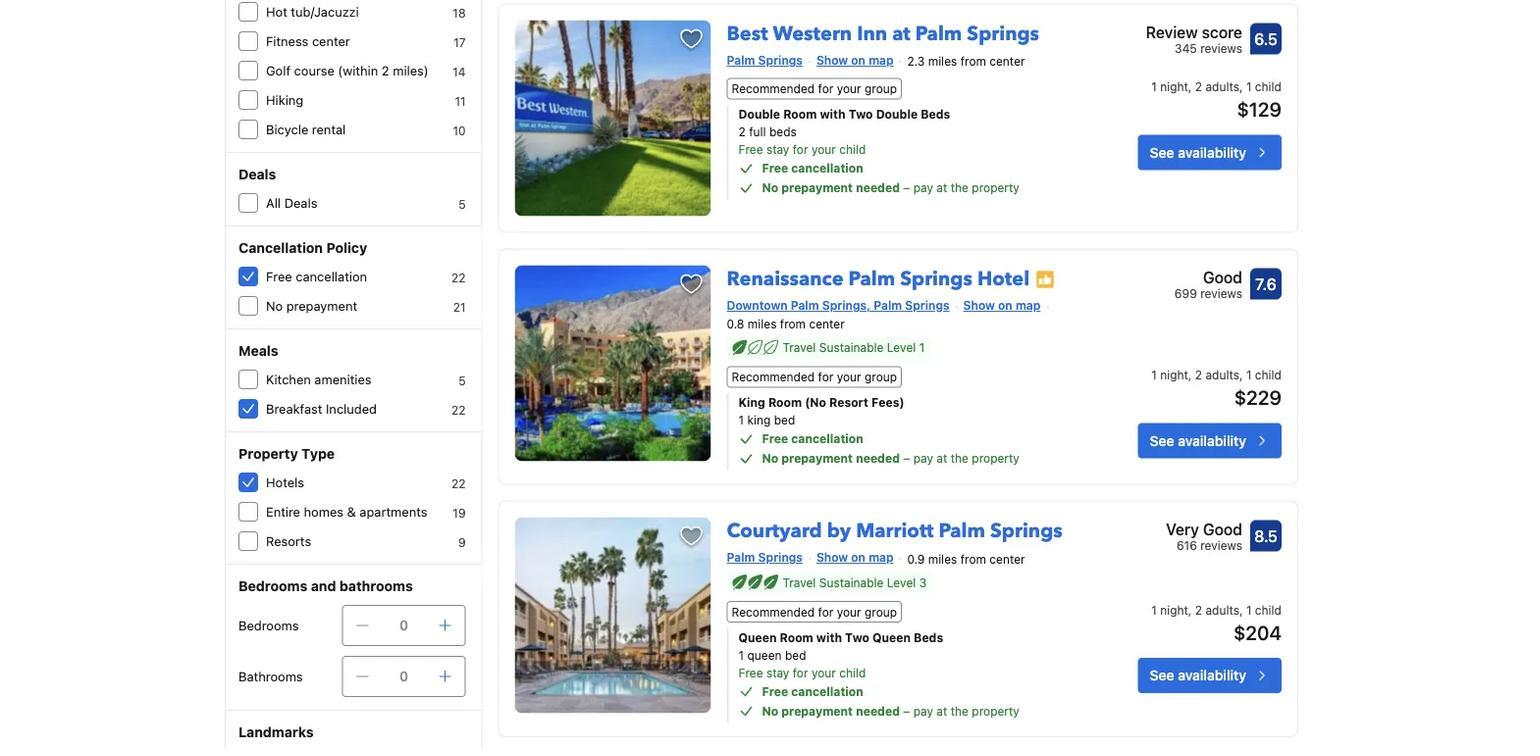 Task type: locate. For each thing, give the bounding box(es) containing it.
1 see availability from the top
[[1150, 144, 1246, 161]]

0 vertical spatial see availability
[[1150, 144, 1246, 161]]

needed
[[856, 181, 900, 195], [856, 452, 900, 466], [856, 705, 900, 718]]

17
[[454, 35, 466, 49]]

2 travel from the top
[[783, 576, 816, 590]]

room up the "beds"
[[783, 108, 817, 121]]

21
[[453, 300, 466, 314]]

0 horizontal spatial double
[[739, 108, 780, 121]]

beds down 3
[[914, 631, 943, 645]]

2 vertical spatial on
[[851, 551, 866, 565]]

5 down 10 on the top of the page
[[458, 197, 466, 211]]

3 no prepayment needed – pay at the property from the top
[[762, 705, 1020, 718]]

level up king room (no resort fees) link
[[887, 341, 916, 355]]

show on map down hotel
[[963, 299, 1041, 312]]

1 good from the top
[[1203, 268, 1242, 286]]

1 5 from the top
[[458, 197, 466, 211]]

1 0 from the top
[[400, 618, 408, 634]]

availability down 1 night , 2 adults , 1 child $204
[[1178, 668, 1246, 684]]

0 vertical spatial see availability link
[[1138, 135, 1282, 170]]

free
[[739, 143, 763, 157], [762, 162, 788, 175], [266, 269, 292, 284], [762, 432, 788, 446], [739, 666, 763, 680], [762, 685, 788, 699]]

2 level from the top
[[887, 576, 916, 590]]

see availability link down 1 night , 2 adults , 1 child $204
[[1138, 659, 1282, 694]]

1 palm springs from the top
[[727, 53, 803, 67]]

see availability link for courtyard by marriott palm springs
[[1138, 659, 1282, 694]]

2 night from the top
[[1160, 369, 1188, 382]]

entire
[[266, 505, 300, 520]]

1 vertical spatial map
[[1016, 299, 1041, 312]]

0 vertical spatial group
[[865, 82, 897, 96]]

property type
[[238, 446, 335, 462]]

child inside 1 night , 2 adults , 1 child $204
[[1255, 604, 1282, 617]]

child up the $229
[[1255, 369, 1282, 382]]

see availability down 1 night , 2 adults , 1 child $229
[[1150, 433, 1246, 449]]

2 down "616" at bottom right
[[1195, 604, 1202, 617]]

springs up 2.3 miles from center at the right
[[967, 20, 1039, 47]]

0 vertical spatial see
[[1150, 144, 1174, 161]]

night for courtyard by marriott palm springs
[[1160, 604, 1188, 617]]

3 reviews from the top
[[1200, 539, 1242, 553]]

night inside 1 night , 2 adults , 1 child $204
[[1160, 604, 1188, 617]]

see down 1 night , 2 adults , 1 child $229
[[1150, 433, 1174, 449]]

needed for marriott
[[856, 705, 900, 718]]

0 vertical spatial recommended
[[732, 82, 815, 96]]

prepayment down the cancellation policy
[[286, 299, 357, 314]]

child inside 1 queen bed free stay for your child
[[839, 666, 866, 680]]

0 vertical spatial availability
[[1178, 144, 1246, 161]]

22 for property type
[[452, 477, 466, 491]]

sustainable for $229
[[819, 341, 884, 355]]

1 horizontal spatial queen
[[873, 631, 911, 645]]

palm springs down best
[[727, 53, 803, 67]]

hotel
[[977, 265, 1030, 292]]

for inside 1 queen bed free stay for your child
[[793, 666, 808, 680]]

recommended up the "beds"
[[732, 82, 815, 96]]

0 vertical spatial property
[[972, 181, 1020, 195]]

1 vertical spatial level
[[887, 576, 916, 590]]

no prepayment
[[266, 299, 357, 314]]

345
[[1175, 42, 1197, 55]]

your inside 1 queen bed free stay for your child
[[811, 666, 836, 680]]

– for at
[[903, 181, 910, 195]]

level left 3
[[887, 576, 916, 590]]

3 – from the top
[[903, 705, 910, 718]]

golf course (within 2 miles)
[[266, 63, 429, 78]]

the down king room (no resort fees) link
[[951, 452, 969, 466]]

1 vertical spatial see availability
[[1150, 433, 1246, 449]]

0 vertical spatial the
[[951, 181, 969, 195]]

group up fees)
[[865, 371, 897, 384]]

1 horizontal spatial double
[[876, 108, 918, 121]]

1 property from the top
[[972, 181, 1020, 195]]

show for inn
[[816, 53, 848, 67]]

for down the "beds"
[[793, 143, 808, 157]]

from for best western inn at palm springs
[[960, 55, 986, 68]]

springs down western at top
[[758, 53, 803, 67]]

recommended up queen
[[732, 606, 815, 619]]

0 vertical spatial two
[[849, 108, 873, 121]]

1 stay from the top
[[766, 143, 789, 157]]

for
[[818, 82, 834, 96], [793, 143, 808, 157], [818, 371, 834, 384], [818, 606, 834, 619], [793, 666, 808, 680]]

palm up 0.9 miles from center
[[939, 518, 985, 545]]

map down best western inn at palm springs
[[869, 53, 894, 67]]

– down king room (no resort fees) link
[[903, 452, 910, 466]]

center right 2.3
[[990, 55, 1025, 68]]

2 vertical spatial see
[[1150, 668, 1174, 684]]

2 22 from the top
[[452, 403, 466, 417]]

child down queen room with two queen beds
[[839, 666, 866, 680]]

0 vertical spatial palm springs
[[727, 53, 803, 67]]

0 vertical spatial reviews
[[1200, 42, 1242, 55]]

3 needed from the top
[[856, 705, 900, 718]]

2 0 from the top
[[400, 669, 408, 685]]

1 – from the top
[[903, 181, 910, 195]]

0 for bathrooms
[[400, 669, 408, 685]]

1 level from the top
[[887, 341, 916, 355]]

1 vertical spatial the
[[951, 452, 969, 466]]

adults inside 1 night , 2 adults , 1 child $129
[[1206, 80, 1239, 94]]

child for $229
[[1255, 369, 1282, 382]]

your down double room with two double beds
[[811, 143, 836, 157]]

child inside 1 night , 2 adults , 1 child $129
[[1255, 80, 1282, 94]]

room up 1 queen bed free stay for your child
[[780, 631, 813, 645]]

recommended for your group up double room with two double beds
[[732, 82, 897, 96]]

stay inside the 2 full beds free stay for your child
[[766, 143, 789, 157]]

for up king room (no resort fees)
[[818, 371, 834, 384]]

2 down 699
[[1195, 369, 1202, 382]]

reviews inside good 699 reviews
[[1200, 287, 1242, 301]]

cancellation
[[238, 240, 323, 256]]

1 vertical spatial see
[[1150, 433, 1174, 449]]

from
[[960, 55, 986, 68], [780, 318, 806, 331], [960, 553, 986, 566]]

room inside queen room with two queen beds link
[[780, 631, 813, 645]]

– down queen room with two queen beds link
[[903, 705, 910, 718]]

1 bedrooms from the top
[[238, 579, 307, 595]]

1 night , 2 adults , 1 child $204
[[1151, 604, 1282, 644]]

springs down courtyard
[[758, 551, 803, 565]]

1 adults from the top
[[1206, 80, 1239, 94]]

property for palm
[[972, 181, 1020, 195]]

night down 345 at the top right of page
[[1160, 80, 1188, 94]]

night inside 1 night , 2 adults , 1 child $229
[[1160, 369, 1188, 382]]

with up the 2 full beds free stay for your child
[[820, 108, 846, 121]]

1 inside 1 queen bed free stay for your child
[[739, 649, 744, 662]]

$229
[[1234, 386, 1282, 409]]

courtyard by marriott palm springs
[[727, 518, 1063, 545]]

2 inside 1 night , 2 adults , 1 child $204
[[1195, 604, 1202, 617]]

the down queen room with two queen beds link
[[951, 705, 969, 718]]

1 vertical spatial group
[[865, 371, 897, 384]]

2 vertical spatial see availability
[[1150, 668, 1246, 684]]

3 22 from the top
[[452, 477, 466, 491]]

beds
[[921, 108, 950, 121], [914, 631, 943, 645]]

palm
[[915, 20, 962, 47], [727, 53, 755, 67], [848, 265, 895, 292], [791, 299, 819, 312], [874, 299, 902, 312], [939, 518, 985, 545], [727, 551, 755, 565]]

center right 0.9
[[990, 553, 1025, 566]]

2 see availability link from the top
[[1138, 424, 1282, 459]]

0 vertical spatial 0
[[400, 618, 408, 634]]

0 vertical spatial 22
[[452, 271, 466, 285]]

no prepayment needed – pay at the property for marriott
[[762, 705, 1020, 718]]

1 vertical spatial miles
[[748, 318, 777, 331]]

map for at
[[869, 53, 894, 67]]

2 vertical spatial miles
[[928, 553, 957, 566]]

no
[[762, 181, 778, 195], [266, 299, 283, 314], [762, 452, 778, 466], [762, 705, 778, 718]]

1
[[1151, 80, 1157, 94], [1246, 80, 1252, 94], [919, 341, 925, 355], [1151, 369, 1157, 382], [1246, 369, 1252, 382], [739, 414, 744, 428], [1151, 604, 1157, 617], [1246, 604, 1252, 617], [739, 649, 744, 662]]

1 group from the top
[[865, 82, 897, 96]]

2 good from the top
[[1203, 520, 1242, 539]]

room inside double room with two double beds link
[[783, 108, 817, 121]]

0 vertical spatial level
[[887, 341, 916, 355]]

center down downtown palm springs, palm springs in the top of the page
[[809, 318, 845, 331]]

3 recommended from the top
[[732, 606, 815, 619]]

availability
[[1178, 144, 1246, 161], [1178, 433, 1246, 449], [1178, 668, 1246, 684]]

springs up 0.9 miles from center
[[990, 518, 1063, 545]]

group for inn
[[865, 82, 897, 96]]

1 vertical spatial availability
[[1178, 433, 1246, 449]]

see down 1 night , 2 adults , 1 child $204
[[1150, 668, 1174, 684]]

1 horizontal spatial deals
[[284, 196, 317, 211]]

1 see availability link from the top
[[1138, 135, 1282, 170]]

pay down double room with two double beds link
[[913, 181, 933, 195]]

2 vertical spatial –
[[903, 705, 910, 718]]

from down downtown
[[780, 318, 806, 331]]

no up the meals
[[266, 299, 283, 314]]

miles down downtown
[[748, 318, 777, 331]]

two for inn
[[849, 108, 873, 121]]

see availability down 1 night , 2 adults , 1 child $129
[[1150, 144, 1246, 161]]

1 vertical spatial see availability link
[[1138, 424, 1282, 459]]

free inside 1 queen bed free stay for your child
[[739, 666, 763, 680]]

deals
[[238, 166, 276, 183], [284, 196, 317, 211]]

two inside queen room with two queen beds link
[[845, 631, 869, 645]]

palm down courtyard
[[727, 551, 755, 565]]

two inside double room with two double beds link
[[849, 108, 873, 121]]

0 vertical spatial –
[[903, 181, 910, 195]]

3 adults from the top
[[1206, 604, 1239, 617]]

0 vertical spatial beds
[[921, 108, 950, 121]]

0 vertical spatial on
[[851, 53, 866, 67]]

1 vertical spatial recommended for your group
[[732, 371, 897, 384]]

recommended for courtyard
[[732, 606, 815, 619]]

travel for $204
[[783, 576, 816, 590]]

1 reviews from the top
[[1200, 42, 1242, 55]]

map down courtyard by marriott palm springs
[[869, 551, 894, 565]]

2 vertical spatial group
[[865, 606, 897, 619]]

1 vertical spatial beds
[[914, 631, 943, 645]]

1 needed from the top
[[856, 181, 900, 195]]

3 see availability link from the top
[[1138, 659, 1282, 694]]

1 vertical spatial bedrooms
[[238, 619, 299, 633]]

1 vertical spatial property
[[972, 452, 1020, 466]]

3 see availability from the top
[[1150, 668, 1246, 684]]

property
[[238, 446, 298, 462]]

level
[[887, 341, 916, 355], [887, 576, 916, 590]]

1 vertical spatial palm springs
[[727, 551, 803, 565]]

bedrooms for bedrooms and bathrooms
[[238, 579, 307, 595]]

0 vertical spatial no prepayment needed – pay at the property
[[762, 181, 1020, 195]]

your down queen room with two queen beds
[[811, 666, 836, 680]]

1 vertical spatial needed
[[856, 452, 900, 466]]

center
[[312, 34, 350, 49], [990, 55, 1025, 68], [809, 318, 845, 331], [990, 553, 1025, 566]]

palm inside "link"
[[939, 518, 985, 545]]

1 see from the top
[[1150, 144, 1174, 161]]

bed
[[774, 414, 795, 428], [785, 649, 806, 662]]

2
[[382, 63, 389, 78], [1195, 80, 1202, 94], [739, 125, 746, 139], [1195, 369, 1202, 382], [1195, 604, 1202, 617]]

1 vertical spatial good
[[1203, 520, 1242, 539]]

child inside 1 night , 2 adults , 1 child $229
[[1255, 369, 1282, 382]]

your for $204
[[837, 606, 861, 619]]

1 availability from the top
[[1178, 144, 1246, 161]]

1 queen from the left
[[739, 631, 777, 645]]

0 vertical spatial good
[[1203, 268, 1242, 286]]

2 the from the top
[[951, 452, 969, 466]]

resort
[[829, 396, 868, 410]]

see availability link down 1 night , 2 adults , 1 child $129
[[1138, 135, 1282, 170]]

see availability link down 1 night , 2 adults , 1 child $229
[[1138, 424, 1282, 459]]

3 night from the top
[[1160, 604, 1188, 617]]

0 vertical spatial bedrooms
[[238, 579, 307, 595]]

2 vertical spatial recommended for your group
[[732, 606, 897, 619]]

review score element
[[1146, 20, 1242, 44]]

0
[[400, 618, 408, 634], [400, 669, 408, 685]]

0 vertical spatial adults
[[1206, 80, 1239, 94]]

beds for palm
[[914, 631, 943, 645]]

2 inside 1 night , 2 adults , 1 child $229
[[1195, 369, 1202, 382]]

miles for best western inn at palm springs
[[928, 55, 957, 68]]

2 vertical spatial availability
[[1178, 668, 1246, 684]]

reviews inside review score 345 reviews
[[1200, 42, 1242, 55]]

good left 7.6
[[1203, 268, 1242, 286]]

from for courtyard by marriott palm springs
[[960, 553, 986, 566]]

11
[[455, 94, 466, 108]]

bed for queen
[[785, 649, 806, 662]]

full
[[749, 125, 766, 139]]

2 reviews from the top
[[1200, 287, 1242, 301]]

2 sustainable from the top
[[819, 576, 884, 590]]

1 recommended from the top
[[732, 82, 815, 96]]

1 queen bed free stay for your child
[[739, 649, 866, 680]]

, down "616" at bottom right
[[1188, 604, 1192, 617]]

1 vertical spatial show
[[963, 299, 995, 312]]

0 vertical spatial pay
[[913, 181, 933, 195]]

see availability down 1 night , 2 adults , 1 child $204
[[1150, 668, 1246, 684]]

3 availability from the top
[[1178, 668, 1246, 684]]

travel
[[783, 341, 816, 355], [783, 576, 816, 590]]

child for $204
[[1255, 604, 1282, 617]]

10
[[453, 124, 466, 137]]

show down "by"
[[816, 551, 848, 565]]

1 vertical spatial show on map
[[963, 299, 1041, 312]]

3 recommended for your group from the top
[[732, 606, 897, 619]]

1 vertical spatial travel
[[783, 576, 816, 590]]

2 inside the 2 full beds free stay for your child
[[739, 125, 746, 139]]

1 recommended for your group from the top
[[732, 82, 897, 96]]

reviews right 699
[[1200, 287, 1242, 301]]

0 vertical spatial show on map
[[816, 53, 894, 67]]

2 vertical spatial pay
[[913, 705, 933, 718]]

0 vertical spatial map
[[869, 53, 894, 67]]

see availability for courtyard by marriott palm springs
[[1150, 668, 1246, 684]]

2 5 from the top
[[458, 374, 466, 388]]

2 – from the top
[[903, 452, 910, 466]]

queen room with two queen beds
[[739, 631, 943, 645]]

for up queen room with two queen beds
[[818, 606, 834, 619]]

courtyard by marriott palm springs image
[[515, 518, 711, 714]]

reviews for courtyard by marriott palm springs
[[1200, 539, 1242, 553]]

616
[[1177, 539, 1197, 553]]

2 vertical spatial no prepayment needed – pay at the property
[[762, 705, 1020, 718]]

1 vertical spatial no prepayment needed – pay at the property
[[762, 452, 1020, 466]]

adults up $129
[[1206, 80, 1239, 94]]

1 22 from the top
[[452, 271, 466, 285]]

2 vertical spatial show on map
[[816, 551, 894, 565]]

prepayment
[[781, 181, 853, 195], [286, 299, 357, 314], [781, 452, 853, 466], [781, 705, 853, 718]]

no prepayment needed – pay at the property down fees)
[[762, 452, 1020, 466]]

reviews down score
[[1200, 42, 1242, 55]]

2 for $204
[[1195, 604, 1202, 617]]

3 pay from the top
[[913, 705, 933, 718]]

2 vertical spatial recommended
[[732, 606, 815, 619]]

1 sustainable from the top
[[819, 341, 884, 355]]

stay for courtyard
[[766, 666, 789, 680]]

level for $204
[[887, 576, 916, 590]]

availability down 1 night , 2 adults , 1 child $229
[[1178, 433, 1246, 449]]

bed right queen
[[785, 649, 806, 662]]

stay inside 1 queen bed free stay for your child
[[766, 666, 789, 680]]

2 vertical spatial from
[[960, 553, 986, 566]]

property
[[972, 181, 1020, 195], [972, 452, 1020, 466], [972, 705, 1020, 718]]

1 night from the top
[[1160, 80, 1188, 94]]

1 night , 2 adults , 1 child $129
[[1151, 80, 1282, 121]]

0 vertical spatial bed
[[774, 414, 795, 428]]

free cancellation
[[762, 162, 863, 175], [266, 269, 367, 284], [762, 432, 863, 446], [762, 685, 863, 699]]

your for $129
[[837, 82, 861, 96]]

1 vertical spatial night
[[1160, 369, 1188, 382]]

two down travel sustainable level 3
[[845, 631, 869, 645]]

your up double room with two double beds
[[837, 82, 861, 96]]

1 vertical spatial 22
[[452, 403, 466, 417]]

3 property from the top
[[972, 705, 1020, 718]]

1 the from the top
[[951, 181, 969, 195]]

palm down "renaissance palm springs hotel"
[[874, 299, 902, 312]]

1 vertical spatial bed
[[785, 649, 806, 662]]

2 vertical spatial show
[[816, 551, 848, 565]]

on down hotel
[[998, 299, 1012, 312]]

0 vertical spatial deals
[[238, 166, 276, 183]]

0.9
[[907, 553, 925, 566]]

miles right 2.3
[[928, 55, 957, 68]]

see
[[1150, 144, 1174, 161], [1150, 433, 1174, 449], [1150, 668, 1174, 684]]

two
[[849, 108, 873, 121], [845, 631, 869, 645]]

reviews for best western inn at palm springs
[[1200, 42, 1242, 55]]

1 vertical spatial pay
[[913, 452, 933, 466]]

night inside 1 night , 2 adults , 1 child $129
[[1160, 80, 1188, 94]]

2 left miles)
[[382, 63, 389, 78]]

child up $129
[[1255, 80, 1282, 94]]

room
[[783, 108, 817, 121], [768, 396, 802, 410], [780, 631, 813, 645]]

see for courtyard by marriott palm springs
[[1150, 668, 1174, 684]]

2 stay from the top
[[766, 666, 789, 680]]

0 vertical spatial from
[[960, 55, 986, 68]]

all
[[266, 196, 281, 211]]

2 queen from the left
[[873, 631, 911, 645]]

your up queen room with two queen beds
[[837, 606, 861, 619]]

recommended up king on the bottom
[[732, 371, 815, 384]]

2 inside 1 night , 2 adults , 1 child $129
[[1195, 80, 1202, 94]]

0 vertical spatial miles
[[928, 55, 957, 68]]

0 vertical spatial show
[[816, 53, 848, 67]]

recommended
[[732, 82, 815, 96], [732, 371, 815, 384], [732, 606, 815, 619]]

travel sustainable level 3
[[783, 576, 927, 590]]

double
[[739, 108, 780, 121], [876, 108, 918, 121]]

1 double from the left
[[739, 108, 780, 121]]

1 vertical spatial reviews
[[1200, 287, 1242, 301]]

palm springs for courtyard
[[727, 551, 803, 565]]

1 vertical spatial recommended
[[732, 371, 815, 384]]

3 group from the top
[[865, 606, 897, 619]]

miles
[[928, 55, 957, 68], [748, 318, 777, 331], [928, 553, 957, 566]]

3 the from the top
[[951, 705, 969, 718]]

2 group from the top
[[865, 371, 897, 384]]

0 vertical spatial room
[[783, 108, 817, 121]]

queen
[[739, 631, 777, 645], [873, 631, 911, 645]]

2 availability from the top
[[1178, 433, 1246, 449]]

palm springs for best
[[727, 53, 803, 67]]

2 vertical spatial reviews
[[1200, 539, 1242, 553]]

needed down fees)
[[856, 452, 900, 466]]

1 vertical spatial stay
[[766, 666, 789, 680]]

adults up the $229
[[1206, 369, 1239, 382]]

pay down king room (no resort fees) link
[[913, 452, 933, 466]]

rental
[[312, 122, 346, 137]]

with
[[820, 108, 846, 121], [816, 631, 842, 645]]

no prepayment needed – pay at the property down double room with two double beds link
[[762, 181, 1020, 195]]

0 vertical spatial night
[[1160, 80, 1188, 94]]

palm springs
[[727, 53, 803, 67], [727, 551, 803, 565]]

this property is part of our preferred partner program. it's committed to providing excellent service and good value. it'll pay us a higher commission if you make a booking. image
[[1035, 270, 1055, 289]]

2 vertical spatial see availability link
[[1138, 659, 1282, 694]]

pay down queen room with two queen beds link
[[913, 705, 933, 718]]

bedrooms
[[238, 579, 307, 595], [238, 619, 299, 633]]

0 vertical spatial stay
[[766, 143, 789, 157]]

map
[[869, 53, 894, 67], [1016, 299, 1041, 312], [869, 551, 894, 565]]

1 vertical spatial with
[[816, 631, 842, 645]]

1 no prepayment needed – pay at the property from the top
[[762, 181, 1020, 195]]

2 vertical spatial the
[[951, 705, 969, 718]]

reviews inside the very good 616 reviews
[[1200, 539, 1242, 553]]

3 see from the top
[[1150, 668, 1174, 684]]

2 vertical spatial 22
[[452, 477, 466, 491]]

at
[[892, 20, 910, 47], [937, 181, 947, 195], [937, 452, 947, 466], [937, 705, 947, 718]]

free inside the 2 full beds free stay for your child
[[739, 143, 763, 157]]

hot
[[266, 4, 287, 19]]

1 vertical spatial –
[[903, 452, 910, 466]]

1 vertical spatial two
[[845, 631, 869, 645]]

1 vertical spatial 5
[[458, 374, 466, 388]]

night down "616" at bottom right
[[1160, 604, 1188, 617]]

5 for meals
[[458, 374, 466, 388]]

1 vertical spatial 0
[[400, 669, 408, 685]]

18
[[453, 6, 466, 20]]

bedrooms up bathrooms
[[238, 619, 299, 633]]

from right 0.9
[[960, 553, 986, 566]]

good inside the very good 616 reviews
[[1203, 520, 1242, 539]]

2 see availability from the top
[[1150, 433, 1246, 449]]

2 no prepayment needed – pay at the property from the top
[[762, 452, 1020, 466]]

bed inside 1 queen bed free stay for your child
[[785, 649, 806, 662]]

property for springs
[[972, 705, 1020, 718]]

2 vertical spatial needed
[[856, 705, 900, 718]]

adults inside 1 night , 2 adults , 1 child $204
[[1206, 604, 1239, 617]]

entire homes & apartments
[[266, 505, 427, 520]]

0 vertical spatial travel
[[783, 341, 816, 355]]

1 vertical spatial sustainable
[[819, 576, 884, 590]]

recommended for your group up queen room with two queen beds
[[732, 606, 897, 619]]

0 horizontal spatial queen
[[739, 631, 777, 645]]

king room (no resort fees)
[[739, 396, 904, 410]]

0 vertical spatial sustainable
[[819, 341, 884, 355]]

child down double room with two double beds
[[839, 143, 866, 157]]

bicycle
[[266, 122, 308, 137]]

1 vertical spatial room
[[768, 396, 802, 410]]

2 vertical spatial room
[[780, 631, 813, 645]]

2 bedrooms from the top
[[238, 619, 299, 633]]

2 vertical spatial adults
[[1206, 604, 1239, 617]]

room up 1 king bed
[[768, 396, 802, 410]]

2 adults from the top
[[1206, 369, 1239, 382]]

0 vertical spatial recommended for your group
[[732, 82, 897, 96]]

availability down 1 night , 2 adults , 1 child $129
[[1178, 144, 1246, 161]]

golf
[[266, 63, 291, 78]]

0 vertical spatial with
[[820, 108, 846, 121]]

with for by
[[816, 631, 842, 645]]

1 pay from the top
[[913, 181, 933, 195]]

show for marriott
[[816, 551, 848, 565]]

2 palm springs from the top
[[727, 551, 803, 565]]

double room with two double beds
[[739, 108, 950, 121]]

1 travel from the top
[[783, 341, 816, 355]]

policy
[[326, 240, 367, 256]]

queen down travel sustainable level 3
[[873, 631, 911, 645]]

0 vertical spatial needed
[[856, 181, 900, 195]]



Task type: vqa. For each thing, say whether or not it's contained in the screenshot.
FREE WIFI 6.3 meter to the bottom
no



Task type: describe. For each thing, give the bounding box(es) containing it.
2.3 miles from center
[[907, 55, 1025, 68]]

$204
[[1234, 621, 1282, 644]]

at right inn
[[892, 20, 910, 47]]

free cancellation down 1 queen bed free stay for your child
[[762, 685, 863, 699]]

5 for deals
[[458, 197, 466, 211]]

3
[[919, 576, 927, 590]]

fitness center
[[266, 34, 350, 49]]

adults for courtyard by marriott palm springs
[[1206, 604, 1239, 617]]

cancellation policy
[[238, 240, 367, 256]]

center for $229
[[809, 318, 845, 331]]

center down tub/jacuzzi
[[312, 34, 350, 49]]

at down double room with two double beds link
[[937, 181, 947, 195]]

needed for inn
[[856, 181, 900, 195]]

best western inn at palm springs
[[727, 20, 1039, 47]]

cancellation down king room (no resort fees)
[[791, 432, 863, 446]]

beds
[[769, 125, 797, 139]]

recommended for your group for western
[[732, 82, 897, 96]]

– for palm
[[903, 705, 910, 718]]

0.8 miles from center
[[727, 318, 845, 331]]

0.9 miles from center
[[907, 553, 1025, 566]]

scored 8.5 element
[[1250, 521, 1282, 552]]

for for $129
[[818, 82, 834, 96]]

availability for best western inn at palm springs
[[1178, 144, 1246, 161]]

$129
[[1237, 98, 1282, 121]]

2.3
[[907, 55, 925, 68]]

tub/jacuzzi
[[291, 4, 359, 19]]

1 vertical spatial from
[[780, 318, 806, 331]]

on for palm
[[851, 551, 866, 565]]

and
[[311, 579, 336, 595]]

very good 616 reviews
[[1166, 520, 1242, 553]]

best western inn at palm springs image
[[515, 20, 711, 216]]

king room (no resort fees) link
[[739, 394, 1070, 412]]

renaissance palm springs hotel
[[727, 265, 1030, 292]]

night for best western inn at palm springs
[[1160, 80, 1188, 94]]

springs down "renaissance palm springs hotel"
[[905, 299, 950, 312]]

2 property from the top
[[972, 452, 1020, 466]]

with for western
[[820, 108, 846, 121]]

good 699 reviews
[[1175, 268, 1242, 301]]

good element
[[1175, 265, 1242, 289]]

kitchen amenities
[[266, 372, 372, 387]]

bedrooms for bedrooms
[[238, 619, 299, 633]]

renaissance palm springs hotel image
[[515, 265, 711, 462]]

breakfast included
[[266, 402, 377, 417]]

good inside good 699 reviews
[[1203, 268, 1242, 286]]

2 pay from the top
[[913, 452, 933, 466]]

2 see from the top
[[1150, 433, 1174, 449]]

bathrooms
[[238, 670, 303, 685]]

springs inside "link"
[[990, 518, 1063, 545]]

renaissance palm springs hotel link
[[727, 257, 1030, 292]]

, up $204
[[1239, 604, 1243, 617]]

palm up 2.3
[[915, 20, 962, 47]]

2 recommended from the top
[[732, 371, 815, 384]]

included
[[326, 402, 377, 417]]

hotels
[[266, 475, 304, 490]]

group for marriott
[[865, 606, 897, 619]]

center for $204
[[990, 553, 1025, 566]]

22 for cancellation policy
[[452, 271, 466, 285]]

palm up 0.8 miles from center
[[791, 299, 819, 312]]

no down queen
[[762, 705, 778, 718]]

, down 345 at the top right of page
[[1188, 80, 1192, 94]]

, up the $229
[[1239, 369, 1243, 382]]

resorts
[[266, 534, 311, 549]]

palm up springs,
[[848, 265, 895, 292]]

breakfast
[[266, 402, 322, 417]]

travel for $229
[[783, 341, 816, 355]]

bathrooms
[[339, 579, 413, 595]]

2 double from the left
[[876, 108, 918, 121]]

bicycle rental
[[266, 122, 346, 137]]

2 recommended for your group from the top
[[732, 371, 897, 384]]

type
[[301, 446, 335, 462]]

show on map for palm
[[816, 551, 894, 565]]

kitchen
[[266, 372, 311, 387]]

very
[[1166, 520, 1199, 539]]

very good element
[[1166, 518, 1242, 541]]

7.6
[[1255, 275, 1277, 293]]

pay for palm
[[913, 705, 933, 718]]

by
[[827, 518, 851, 545]]

19
[[453, 506, 466, 520]]

8.5
[[1254, 527, 1278, 546]]

miles)
[[393, 63, 429, 78]]

pay for at
[[913, 181, 933, 195]]

cancellation down the 2 full beds free stay for your child
[[791, 162, 863, 175]]

western
[[773, 20, 852, 47]]

availability for courtyard by marriott palm springs
[[1178, 668, 1246, 684]]

child inside the 2 full beds free stay for your child
[[839, 143, 866, 157]]

&
[[347, 505, 356, 520]]

, up $129
[[1239, 80, 1243, 94]]

at down queen room with two queen beds link
[[937, 705, 947, 718]]

room for best
[[783, 108, 817, 121]]

bed for king
[[774, 414, 795, 428]]

2 for $229
[[1195, 369, 1202, 382]]

meals
[[238, 343, 278, 359]]

on for at
[[851, 53, 866, 67]]

amenities
[[314, 372, 372, 387]]

level for $229
[[887, 341, 916, 355]]

, down 699
[[1188, 369, 1192, 382]]

free cancellation down the 2 full beds free stay for your child
[[762, 162, 863, 175]]

downtown palm springs, palm springs
[[727, 299, 950, 312]]

for inside the 2 full beds free stay for your child
[[793, 143, 808, 157]]

cancellation down 1 queen bed free stay for your child
[[791, 685, 863, 699]]

double room with two double beds link
[[739, 106, 1070, 123]]

0.8
[[727, 318, 744, 331]]

king
[[739, 396, 765, 410]]

recommended for your group for by
[[732, 606, 897, 619]]

hot tub/jacuzzi
[[266, 4, 359, 19]]

scored 7.6 element
[[1250, 268, 1282, 300]]

your inside the 2 full beds free stay for your child
[[811, 143, 836, 157]]

adults inside 1 night , 2 adults , 1 child $229
[[1206, 369, 1239, 382]]

springs left hotel
[[900, 265, 972, 292]]

bedrooms and bathrooms
[[238, 579, 413, 595]]

9
[[458, 536, 466, 550]]

queen
[[747, 649, 782, 662]]

this property is part of our preferred partner program. it's committed to providing excellent service and good value. it'll pay us a higher commission if you make a booking. image
[[1035, 270, 1055, 289]]

stay for best
[[766, 143, 789, 157]]

best
[[727, 20, 768, 47]]

beds for at
[[921, 108, 950, 121]]

6.5
[[1254, 29, 1278, 48]]

your for $229
[[837, 371, 861, 384]]

2 full beds free stay for your child
[[739, 125, 866, 157]]

0 horizontal spatial deals
[[238, 166, 276, 183]]

review
[[1146, 22, 1198, 41]]

no prepayment needed – pay at the property for inn
[[762, 181, 1020, 195]]

homes
[[304, 505, 344, 520]]

see availability for best western inn at palm springs
[[1150, 144, 1246, 161]]

0 for bedrooms
[[400, 618, 408, 634]]

the for palm
[[951, 181, 969, 195]]

1 king bed
[[739, 414, 795, 428]]

no down 1 king bed
[[762, 452, 778, 466]]

14
[[453, 65, 466, 79]]

course
[[294, 63, 334, 78]]

fitness
[[266, 34, 308, 49]]

for for $229
[[818, 371, 834, 384]]

apartments
[[360, 505, 427, 520]]

palm down best
[[727, 53, 755, 67]]

fees)
[[872, 396, 904, 410]]

show on map for at
[[816, 53, 894, 67]]

landmarks
[[238, 725, 314, 741]]

inn
[[857, 20, 887, 47]]

room inside king room (no resort fees) link
[[768, 396, 802, 410]]

review score 345 reviews
[[1146, 22, 1242, 55]]

score
[[1202, 22, 1242, 41]]

miles for courtyard by marriott palm springs
[[928, 553, 957, 566]]

at down king room (no resort fees) link
[[937, 452, 947, 466]]

no down the 2 full beds free stay for your child
[[762, 181, 778, 195]]

(no
[[805, 396, 826, 410]]

downtown
[[727, 299, 788, 312]]

2 for $129
[[1195, 80, 1202, 94]]

prepayment down the 2 full beds free stay for your child
[[781, 181, 853, 195]]

room for courtyard
[[780, 631, 813, 645]]

springs,
[[822, 299, 871, 312]]

free cancellation down (no
[[762, 432, 863, 446]]

two for marriott
[[845, 631, 869, 645]]

best western inn at palm springs link
[[727, 12, 1039, 47]]

(within
[[338, 63, 378, 78]]

prepayment down 1 queen bed free stay for your child
[[781, 705, 853, 718]]

courtyard
[[727, 518, 822, 545]]

marriott
[[856, 518, 934, 545]]

renaissance
[[727, 265, 844, 292]]

cancellation down policy
[[296, 269, 367, 284]]

prepayment down (no
[[781, 452, 853, 466]]

recommended for best
[[732, 82, 815, 96]]

travel sustainable level 1
[[783, 341, 925, 355]]

2 needed from the top
[[856, 452, 900, 466]]

hiking
[[266, 93, 303, 107]]

1 vertical spatial deals
[[284, 196, 317, 211]]

free cancellation up no prepayment at top left
[[266, 269, 367, 284]]

see for best western inn at palm springs
[[1150, 144, 1174, 161]]

child for $129
[[1255, 80, 1282, 94]]

sustainable for $204
[[819, 576, 884, 590]]

for for $204
[[818, 606, 834, 619]]

the for springs
[[951, 705, 969, 718]]

scored 6.5 element
[[1250, 23, 1282, 54]]

699
[[1175, 287, 1197, 301]]

1 vertical spatial on
[[998, 299, 1012, 312]]

center for $129
[[990, 55, 1025, 68]]

adults for best western inn at palm springs
[[1206, 80, 1239, 94]]

see availability link for best western inn at palm springs
[[1138, 135, 1282, 170]]

map for palm
[[869, 551, 894, 565]]



